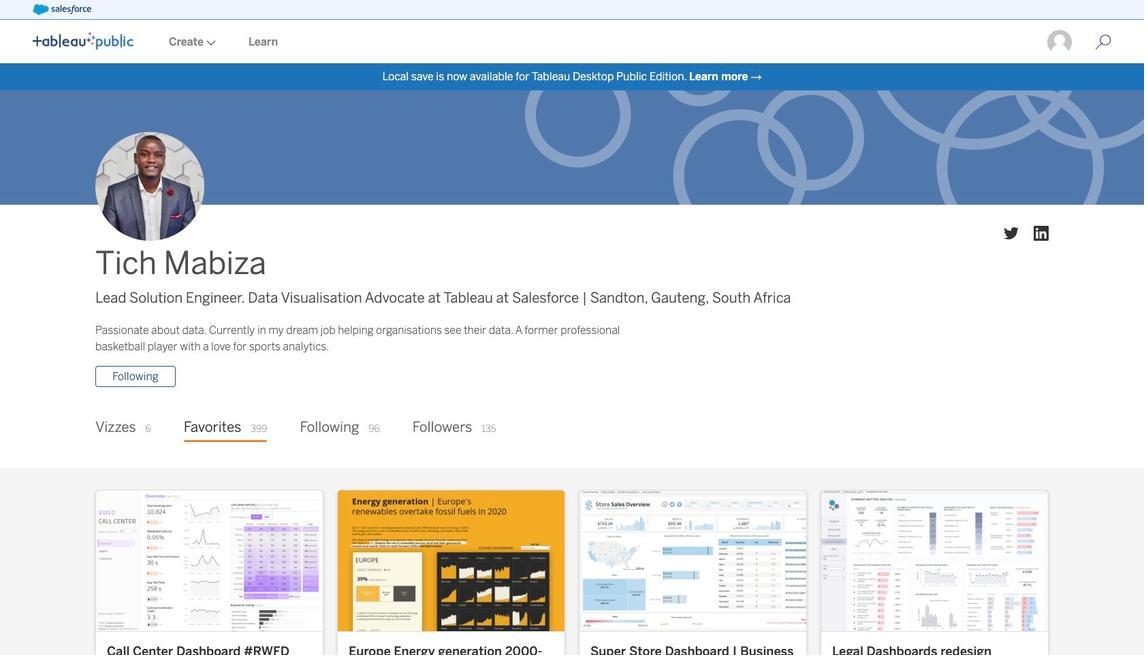 Task type: locate. For each thing, give the bounding box(es) containing it.
linkedin.com image
[[1034, 226, 1049, 241]]

3 workbook thumbnail image from the left
[[580, 491, 806, 632]]

avatar image
[[95, 132, 204, 241]]

workbook thumbnail image
[[96, 491, 323, 632], [338, 491, 565, 632], [580, 491, 806, 632], [821, 491, 1048, 632]]



Task type: vqa. For each thing, say whether or not it's contained in the screenshot.
twitter.com icon
yes



Task type: describe. For each thing, give the bounding box(es) containing it.
1 workbook thumbnail image from the left
[[96, 491, 323, 632]]

logo image
[[33, 32, 134, 50]]

salesforce logo image
[[33, 4, 91, 15]]

christina.overa image
[[1046, 29, 1073, 56]]

twitter.com image
[[1004, 226, 1019, 241]]

go to search image
[[1079, 34, 1128, 50]]

create image
[[204, 40, 216, 46]]

2 workbook thumbnail image from the left
[[338, 491, 565, 632]]

4 workbook thumbnail image from the left
[[821, 491, 1048, 632]]



